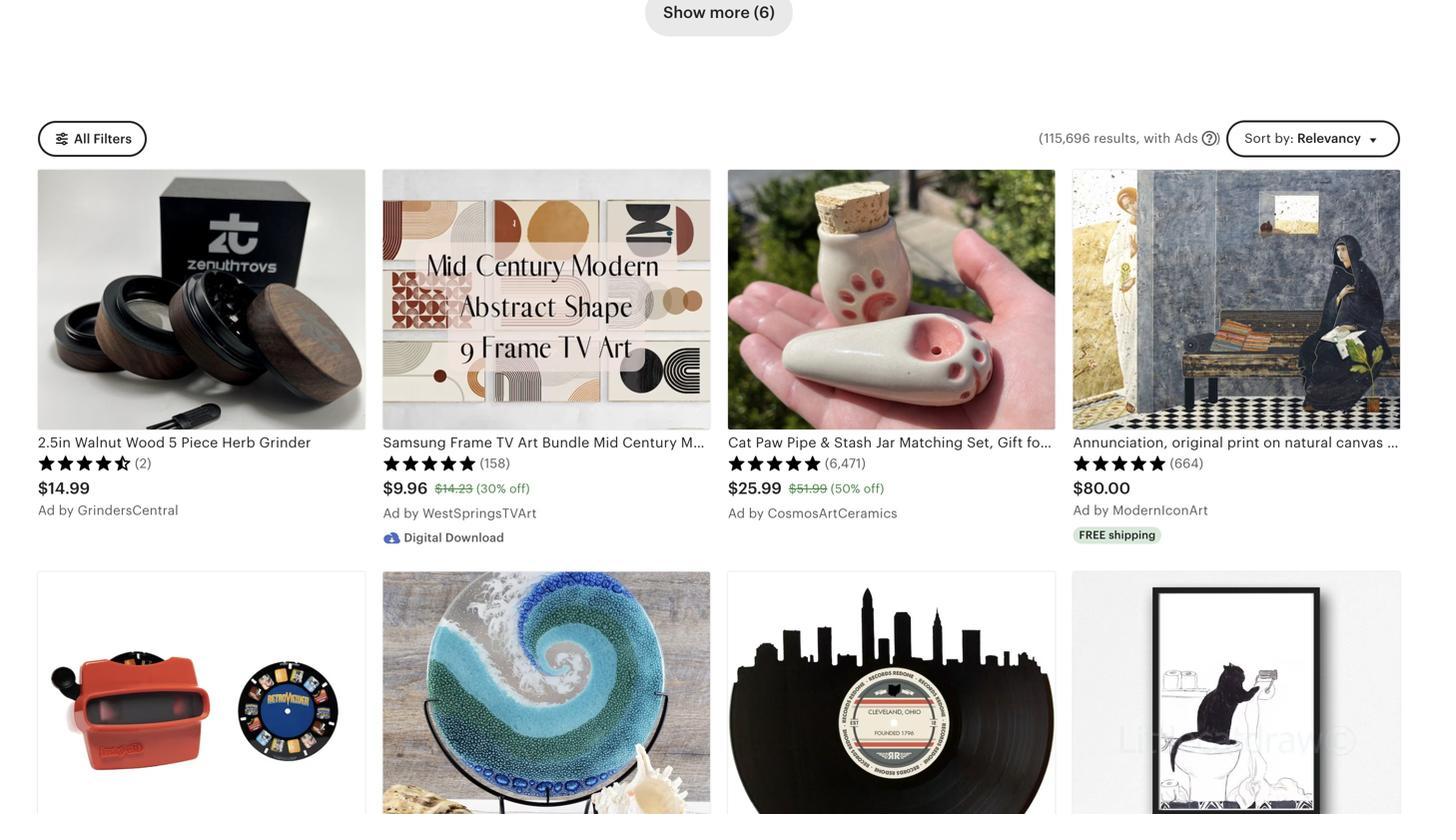 Task type: locate. For each thing, give the bounding box(es) containing it.
a down 4.5 out of 5 stars image at bottom
[[38, 503, 47, 518]]

$ inside $ 9.96 $ 14.23 (30% off)
[[435, 482, 443, 496]]

shipping
[[1109, 529, 1156, 542]]

$ left "51.99"
[[728, 479, 739, 497]]

free
[[1080, 529, 1106, 542]]

80.00
[[1084, 479, 1131, 497]]

5
[[169, 434, 177, 450]]

(6)
[[754, 4, 775, 22]]

$ up 'free'
[[1074, 479, 1084, 497]]

off) inside $ 25.99 $ 51.99 (50% off)
[[864, 482, 885, 496]]

with
[[1144, 131, 1171, 146]]

5 out of 5 stars image
[[383, 455, 477, 471], [728, 455, 822, 471], [1074, 455, 1167, 471]]

off) inside $ 9.96 $ 14.23 (30% off)
[[510, 482, 530, 496]]

d
[[47, 503, 55, 518], [1082, 503, 1091, 518], [392, 506, 400, 521], [737, 506, 745, 521]]

2.5in walnut wood 5 piece herb grinder image
[[38, 170, 365, 429]]

$ up a d b y cosmosartceramics on the bottom right
[[789, 482, 797, 496]]

1 horizontal spatial off)
[[864, 482, 885, 496]]

wood
[[126, 434, 165, 450]]

d inside $ 14.99 a d b y grinderscentral
[[47, 503, 55, 518]]

1 horizontal spatial 5 out of 5 stars image
[[728, 455, 822, 471]]

a
[[38, 503, 47, 518], [1074, 503, 1083, 518], [383, 506, 392, 521], [728, 506, 737, 521]]

off) right (30%
[[510, 482, 530, 496]]

$ 25.99 $ 51.99 (50% off)
[[728, 479, 885, 497]]

a d b y cosmosartceramics
[[728, 506, 898, 521]]

b inside $ 14.99 a d b y grinderscentral
[[59, 503, 67, 518]]

fused glass art panel round crashing ocean waves | rolling breaking wave sea blue glass | beach surf theme | unique birthday gifts image
[[383, 572, 710, 814]]

a inside $ 14.99 a d b y grinderscentral
[[38, 503, 47, 518]]

0 horizontal spatial 5 out of 5 stars image
[[383, 455, 477, 471]]

show
[[663, 4, 706, 22]]

cleveland skyline records redone label vinyl record wall art - unique gift - birthday holiday christmas wedding image
[[728, 572, 1056, 814]]

5 out of 5 stars image up 80.00
[[1074, 455, 1167, 471]]

y
[[67, 503, 74, 518], [1102, 503, 1109, 518], [412, 506, 419, 521], [757, 506, 764, 521]]

$
[[38, 479, 48, 497], [383, 479, 393, 497], [728, 479, 739, 497], [1074, 479, 1084, 497], [435, 482, 443, 496], [789, 482, 797, 496]]

off) for 9.96
[[510, 482, 530, 496]]

$ inside $ 14.99 a d b y grinderscentral
[[38, 479, 48, 497]]

ads
[[1175, 131, 1199, 146]]

$ left the 14.23
[[383, 479, 393, 497]]

y down 80.00
[[1102, 503, 1109, 518]]

off) right (50%
[[864, 482, 885, 496]]

5 out of 5 stars image for 9.96
[[383, 455, 477, 471]]

y down 25.99
[[757, 506, 764, 521]]

a d b y westspringstvart
[[383, 506, 537, 521]]

d down 14.99
[[47, 503, 55, 518]]

$ inside $ 80.00 a d b y moderniconart
[[1074, 479, 1084, 497]]

b
[[59, 503, 67, 518], [1094, 503, 1103, 518], [404, 506, 412, 521], [749, 506, 757, 521]]

1 off) from the left
[[510, 482, 530, 496]]

all
[[74, 131, 90, 146]]

2 off) from the left
[[864, 482, 885, 496]]

$ down 2.5in
[[38, 479, 48, 497]]

5 out of 5 stars image up 9.96 in the bottom of the page
[[383, 455, 477, 471]]

$ 14.99 a d b y grinderscentral
[[38, 479, 179, 518]]

samsung frame tv art bundle mid century modern, abstract shapes, instant download, abstract tv art, tv wallpaper, neutral modern home décor image
[[383, 170, 710, 429]]

filters
[[93, 131, 132, 146]]

$ right 9.96 in the bottom of the page
[[435, 482, 443, 496]]

2 horizontal spatial 5 out of 5 stars image
[[1074, 455, 1167, 471]]

5 out of 5 stars image up 25.99
[[728, 455, 822, 471]]

off)
[[510, 482, 530, 496], [864, 482, 885, 496]]

2.5in walnut wood 5 piece herb grinder
[[38, 434, 311, 450]]

(30%
[[477, 482, 506, 496]]

annunciation, original print on natural canvas and stretcher of modern icon, made by ivanka demchuk image
[[1074, 170, 1401, 429]]

115,696
[[1044, 131, 1091, 146]]

(
[[1039, 131, 1044, 146]]

$ inside $ 25.99 $ 51.99 (50% off)
[[789, 482, 797, 496]]

relevancy
[[1298, 131, 1362, 146]]

4.5 out of 5 stars image
[[38, 455, 132, 471]]

d up 'free'
[[1082, 503, 1091, 518]]

0 horizontal spatial off)
[[510, 482, 530, 496]]

walnut
[[75, 434, 122, 450]]

a up 'free'
[[1074, 503, 1083, 518]]

1 5 out of 5 stars image from the left
[[383, 455, 477, 471]]

$ for 14.99
[[38, 479, 48, 497]]

14.23
[[443, 482, 473, 496]]

14.99
[[48, 479, 90, 497]]

3 5 out of 5 stars image from the left
[[1074, 455, 1167, 471]]

cosmosartceramics
[[768, 506, 898, 521]]

$ for 9.96
[[383, 479, 393, 497]]

y down 14.99
[[67, 503, 74, 518]]

b down 14.99
[[59, 503, 67, 518]]

(158)
[[480, 456, 510, 471]]

)
[[1217, 131, 1221, 146]]

2 5 out of 5 stars image from the left
[[728, 455, 822, 471]]

b down 80.00
[[1094, 503, 1103, 518]]



Task type: describe. For each thing, give the bounding box(es) containing it.
(50%
[[831, 482, 861, 496]]

sort by: relevancy
[[1245, 131, 1362, 146]]

b inside $ 80.00 a d b y moderniconart
[[1094, 503, 1103, 518]]

d inside $ 80.00 a d b y moderniconart
[[1082, 503, 1091, 518]]

(6,471)
[[825, 456, 866, 471]]

herb
[[222, 434, 255, 450]]

(2)
[[135, 456, 151, 471]]

( 115,696 results,
[[1039, 131, 1141, 146]]

grinder
[[259, 434, 311, 450]]

free shipping
[[1080, 529, 1156, 542]]

off) for 25.99
[[864, 482, 885, 496]]

$ for 80.00
[[1074, 479, 1084, 497]]

51.99
[[797, 482, 828, 496]]

by:
[[1275, 131, 1295, 146]]

(664)
[[1170, 456, 1204, 471]]

b down 9.96 in the bottom of the page
[[404, 506, 412, 521]]

sort
[[1245, 131, 1272, 146]]

y inside $ 14.99 a d b y grinderscentral
[[67, 503, 74, 518]]

d down 25.99
[[737, 506, 745, 521]]

2.5in
[[38, 434, 71, 450]]

digital download
[[404, 531, 504, 545]]

9.96
[[393, 479, 428, 497]]

black cat print painting print cat lover gift cat decor cat art decor wall art home decor cat lover gift unframed select your print image
[[1074, 572, 1401, 814]]

retroviewer custom viewfinder reel image
[[38, 572, 365, 814]]

results,
[[1094, 131, 1141, 146]]

y down 9.96 in the bottom of the page
[[412, 506, 419, 521]]

5 out of 5 stars image for 25.99
[[728, 455, 822, 471]]

more
[[710, 4, 750, 22]]

all filters button
[[38, 121, 147, 157]]

$ 80.00 a d b y moderniconart
[[1074, 479, 1209, 518]]

digital
[[404, 531, 442, 545]]

a down $ 9.96 $ 14.23 (30% off) at the bottom
[[383, 506, 392, 521]]

a down $ 25.99 $ 51.99 (50% off) on the bottom right
[[728, 506, 737, 521]]

25.99
[[739, 479, 782, 497]]

with ads
[[1144, 131, 1199, 146]]

all filters
[[74, 131, 132, 146]]

westspringstvart
[[423, 506, 537, 521]]

y inside $ 80.00 a d b y moderniconart
[[1102, 503, 1109, 518]]

download
[[445, 531, 504, 545]]

d down 9.96 in the bottom of the page
[[392, 506, 400, 521]]

a inside $ 80.00 a d b y moderniconart
[[1074, 503, 1083, 518]]

$ 9.96 $ 14.23 (30% off)
[[383, 479, 530, 497]]

b down 25.99
[[749, 506, 757, 521]]

show more (6)
[[663, 4, 775, 22]]

moderniconart
[[1113, 503, 1209, 518]]

$ for 25.99
[[728, 479, 739, 497]]

piece
[[181, 434, 218, 450]]

show more (6) button
[[646, 0, 793, 37]]

cat paw pipe & stash jar matching set, gift for smoker - unique ceramic pipes pretty gifts for her beautiful gift ideas image
[[728, 170, 1056, 429]]

grinderscentral
[[78, 503, 179, 518]]



Task type: vqa. For each thing, say whether or not it's contained in the screenshot.
1st 'OFF)' from the right
yes



